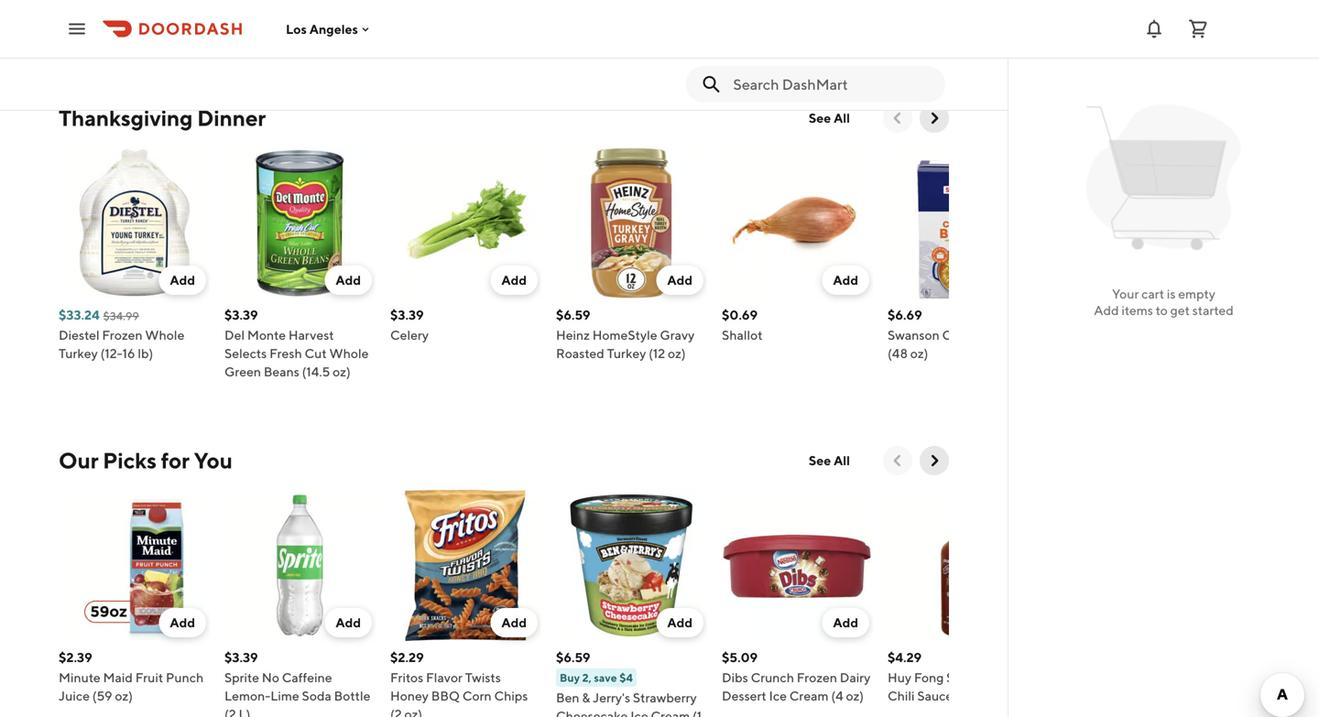 Task type: locate. For each thing, give the bounding box(es) containing it.
oz) inside $5.09 dibs crunch frozen dairy dessert ice cream (4 oz)
[[846, 689, 864, 704]]

cream
[[790, 689, 829, 704], [651, 709, 690, 718]]

1 vertical spatial all
[[834, 453, 851, 468]]

huy
[[888, 670, 912, 686]]

whole right cut
[[329, 346, 369, 361]]

1 horizontal spatial 2,
[[583, 672, 592, 685]]

corn
[[463, 689, 492, 704]]

1 vertical spatial see
[[809, 453, 831, 468]]

all down the 'search dashmart' search field
[[834, 110, 851, 126]]

broth
[[994, 328, 1027, 343]]

2 $6.59 from the top
[[556, 650, 591, 665]]

0 horizontal spatial ice
[[631, 709, 649, 718]]

0 horizontal spatial turkey
[[59, 346, 98, 361]]

punch
[[166, 670, 204, 686]]

1 horizontal spatial -
[[162, 0, 169, 17]]

1 horizontal spatial buy
[[560, 672, 580, 685]]

all for thanksgiving dinner
[[834, 110, 851, 126]]

1 vertical spatial buy
[[560, 672, 580, 685]]

add for $3.39 sprite no caffeine lemon-lime soda bottle (2 l)
[[336, 615, 361, 631]]

1 see from the top
[[809, 110, 831, 126]]

1 horizontal spatial frozen
[[797, 670, 838, 686]]

$4.29
[[888, 650, 922, 665]]

2, inside $6.59 buy 2, save $4 ben & jerry's strawberry cheesecake ice cream (
[[583, 672, 592, 685]]

save
[[219, 0, 254, 17]]

see all link down the 'search dashmart' search field
[[798, 104, 862, 133]]

lb)
[[138, 346, 153, 361]]

-
[[162, 0, 169, 17], [151, 21, 158, 41]]

2 turkey from the left
[[607, 346, 646, 361]]

0 vertical spatial ice
[[769, 689, 787, 704]]

(2 left l)
[[225, 707, 236, 718]]

all
[[834, 110, 851, 126], [834, 453, 851, 468]]

oz) down gravy
[[668, 346, 686, 361]]

our picks for you
[[59, 448, 233, 474]]

1 all from the top
[[834, 110, 851, 126]]

whole inside $33.24 $34.99 diestel frozen whole turkey (12-16 lb)
[[145, 328, 185, 343]]

frozen inside $33.24 $34.99 diestel frozen whole turkey (12-16 lb)
[[102, 328, 143, 343]]

ice inside $5.09 dibs crunch frozen dairy dessert ice cream (4 oz)
[[769, 689, 787, 704]]

our
[[59, 448, 98, 474]]

see all link for our picks for you
[[798, 446, 862, 476]]

0 vertical spatial frozen
[[102, 328, 143, 343]]

1 horizontal spatial turkey
[[607, 346, 646, 361]]

fong
[[915, 670, 944, 686]]

flavor
[[426, 670, 463, 686]]

see all left previous button of carousel icon
[[809, 453, 851, 468]]

2, left save
[[583, 672, 592, 685]]

dibs crunch frozen dairy dessert ice cream (4 oz) image
[[722, 490, 873, 642]]

0 horizontal spatial frozen
[[102, 328, 143, 343]]

celery
[[390, 328, 429, 343]]

add for $6.59 heinz homestyle gravy roasted turkey (12 oz)
[[668, 273, 693, 288]]

$5.09
[[722, 650, 758, 665]]

sprite no caffeine lemon-lime soda bottle (2 l) image
[[225, 490, 376, 642]]

oz) inside $2.29 fritos flavor twists honey bbq corn chips (2 oz)
[[405, 707, 423, 718]]

- right now on the top
[[151, 21, 158, 41]]

on
[[278, 0, 297, 17]]

cream left (4
[[790, 689, 829, 704]]

chicken
[[943, 328, 991, 343]]

1 see all from the top
[[809, 110, 851, 126]]

ice down crunch
[[769, 689, 787, 704]]

previous button of carousel image
[[889, 109, 907, 127]]

1 horizontal spatial ice
[[769, 689, 787, 704]]

2 next button of carousel image from the top
[[926, 452, 944, 470]]

$3.39 up sprite at the left bottom of page
[[225, 650, 258, 665]]

ice down strawberry
[[631, 709, 649, 718]]

see all for our picks for you
[[809, 453, 851, 468]]

(2 down honey
[[390, 707, 402, 718]]

oz) down maid
[[115, 689, 133, 704]]

2 all from the top
[[834, 453, 851, 468]]

whole up lb)
[[145, 328, 185, 343]]

$6.59 for buy
[[556, 650, 591, 665]]

cream down strawberry
[[651, 709, 690, 718]]

0 vertical spatial $6.59
[[556, 307, 591, 323]]

2 see all link from the top
[[798, 446, 862, 476]]

add for $5.09 dibs crunch frozen dairy dessert ice cream (4 oz)
[[833, 615, 859, 631]]

$3.39 inside $3.39 sprite no caffeine lemon-lime soda bottle (2 l)
[[225, 650, 258, 665]]

gravy
[[660, 328, 695, 343]]

0 vertical spatial all
[[834, 110, 851, 126]]

oz) down honey
[[405, 707, 423, 718]]

apply.
[[250, 21, 292, 41]]

see all down the 'search dashmart' search field
[[809, 110, 851, 126]]

honey
[[390, 689, 429, 704]]

$6.59 up ben
[[556, 650, 591, 665]]

oz)
[[668, 346, 686, 361], [911, 346, 929, 361], [333, 364, 351, 379], [115, 689, 133, 704], [846, 689, 864, 704], [975, 689, 993, 704], [405, 707, 423, 718]]

1 vertical spatial cream
[[651, 709, 690, 718]]

beans
[[264, 364, 300, 379]]

& right pillsbury
[[412, 0, 422, 17]]

diestel
[[59, 328, 100, 343]]

maid
[[103, 670, 133, 686]]

1 (2 from the left
[[225, 707, 236, 718]]

l)
[[239, 707, 251, 718]]

1 turkey from the left
[[59, 346, 98, 361]]

2 see from the top
[[809, 453, 831, 468]]

dessert
[[722, 689, 767, 704]]

(14.5
[[302, 364, 330, 379]]

oz) right the (14.5
[[333, 364, 351, 379]]

1 vertical spatial whole
[[329, 346, 369, 361]]

$6.69
[[888, 307, 923, 323]]

1 next button of carousel image from the top
[[926, 109, 944, 127]]

&
[[99, 0, 110, 17], [412, 0, 422, 17], [582, 691, 591, 706]]

1 vertical spatial frozen
[[797, 670, 838, 686]]

heinz
[[556, 328, 590, 343]]

sprite
[[225, 670, 259, 686]]

turkey down homestyle
[[607, 346, 646, 361]]

& up cheesecake
[[582, 691, 591, 706]]

0 vertical spatial see all
[[809, 110, 851, 126]]

2,
[[203, 0, 216, 17], [583, 672, 592, 685]]

more.
[[70, 21, 111, 41]]

fritos
[[390, 670, 424, 686]]

1 vertical spatial 2,
[[583, 672, 592, 685]]

2 (2 from the left
[[390, 707, 402, 718]]

$3.39 up celery
[[390, 307, 424, 323]]

(2
[[225, 707, 236, 718], [390, 707, 402, 718]]

oz) right (4
[[846, 689, 864, 704]]

1 vertical spatial -
[[151, 21, 158, 41]]

chips
[[494, 689, 528, 704]]

oz) inside $6.69 swanson chicken broth (48 oz)
[[911, 346, 929, 361]]

see all
[[809, 110, 851, 126], [809, 453, 851, 468]]

next button of carousel image
[[926, 109, 944, 127], [926, 452, 944, 470]]

1 vertical spatial $6.59
[[556, 650, 591, 665]]

$6.59 inside $6.59 buy 2, save $4 ben & jerry's strawberry cheesecake ice cream (
[[556, 650, 591, 665]]

1 horizontal spatial &
[[412, 0, 422, 17]]

0 vertical spatial buy
[[172, 0, 200, 17]]

(2 inside $2.29 fritos flavor twists honey bbq corn chips (2 oz)
[[390, 707, 402, 718]]

harvest
[[289, 328, 334, 343]]

$3.39 inside $3.39 del monte harvest selects fresh cut whole green beans (14.5 oz)
[[225, 307, 258, 323]]

see all link left previous button of carousel icon
[[798, 446, 862, 476]]

1 vertical spatial see all link
[[798, 446, 862, 476]]

buy up the 11/19.
[[172, 0, 200, 17]]

monte
[[247, 328, 286, 343]]

turkey down diestel at top left
[[59, 346, 98, 361]]

next button of carousel image right previous button of carousel image
[[926, 109, 944, 127]]

frozen up (4
[[797, 670, 838, 686]]

1 vertical spatial see all
[[809, 453, 851, 468]]

jerry's
[[593, 691, 631, 706]]

0 horizontal spatial buy
[[172, 0, 200, 17]]

minute
[[59, 670, 101, 686]]

1 vertical spatial ice
[[631, 709, 649, 718]]

$2.29
[[390, 650, 424, 665]]

oz) inside $3.39 del monte harvest selects fresh cut whole green beans (14.5 oz)
[[333, 364, 351, 379]]

2, up terms
[[203, 0, 216, 17]]

add inside your cart is empty add items to get started
[[1095, 303, 1120, 318]]

- up the 11/19.
[[162, 0, 169, 17]]

0 vertical spatial see all link
[[798, 104, 862, 133]]

oz) inside $2.39 minute maid fruit punch juice (59 oz)
[[115, 689, 133, 704]]

caffeine
[[282, 670, 332, 686]]

0 vertical spatial cream
[[790, 689, 829, 704]]

oz) right (17
[[975, 689, 993, 704]]

1 horizontal spatial cream
[[790, 689, 829, 704]]

1 horizontal spatial (2
[[390, 707, 402, 718]]

0 horizontal spatial -
[[151, 21, 158, 41]]

your
[[1113, 286, 1140, 302]]

0 horizontal spatial whole
[[145, 328, 185, 343]]

dinner
[[197, 105, 266, 131]]

frozen for cream
[[797, 670, 838, 686]]

turkey inside $33.24 $34.99 diestel frozen whole turkey (12-16 lb)
[[59, 346, 98, 361]]

$3.39 celery
[[390, 307, 429, 343]]

(2 for fritos flavor twists honey bbq corn chips (2 oz)
[[390, 707, 402, 718]]

see down the 'search dashmart' search field
[[809, 110, 831, 126]]

frozen inside $5.09 dibs crunch frozen dairy dessert ice cream (4 oz)
[[797, 670, 838, 686]]

0 horizontal spatial cream
[[651, 709, 690, 718]]

$34.99
[[103, 310, 139, 323]]

add button
[[159, 266, 206, 295], [159, 266, 206, 295], [325, 266, 372, 295], [325, 266, 372, 295], [491, 266, 538, 295], [491, 266, 538, 295], [657, 266, 704, 295], [657, 266, 704, 295], [822, 266, 870, 295], [822, 266, 870, 295], [159, 609, 206, 638], [159, 609, 206, 638], [325, 609, 372, 638], [325, 609, 372, 638], [491, 609, 538, 638], [491, 609, 538, 638], [657, 609, 704, 638], [657, 609, 704, 638], [822, 609, 870, 638], [822, 609, 870, 638]]

selects
[[225, 346, 267, 361]]

(2 inside $3.39 sprite no caffeine lemon-lime soda bottle (2 l)
[[225, 707, 236, 718]]

frozen down $34.99
[[102, 328, 143, 343]]

0 vertical spatial next button of carousel image
[[926, 109, 944, 127]]

oz) down swanson
[[911, 346, 929, 361]]

all left previous button of carousel icon
[[834, 453, 851, 468]]

$4.29 huy fong sriracha hot chili sauce (17 oz)
[[888, 650, 1019, 704]]

next button of carousel image right previous button of carousel icon
[[926, 452, 944, 470]]

turkey inside $6.59 heinz homestyle gravy roasted turkey (12 oz)
[[607, 346, 646, 361]]

thanksgiving dinner link
[[59, 104, 266, 133]]

oz) inside $4.29 huy fong sriracha hot chili sauce (17 oz)
[[975, 689, 993, 704]]

ice inside $6.59 buy 2, save $4 ben & jerry's strawberry cheesecake ice cream (
[[631, 709, 649, 718]]

save
[[594, 672, 617, 685]]

& right mix at the left top of page
[[99, 0, 110, 17]]

$5.09 dibs crunch frozen dairy dessert ice cream (4 oz)
[[722, 650, 871, 704]]

0 horizontal spatial 2,
[[203, 0, 216, 17]]

$3.39
[[225, 307, 258, 323], [390, 307, 424, 323], [225, 650, 258, 665]]

0 vertical spatial see
[[809, 110, 831, 126]]

$3.39 up del
[[225, 307, 258, 323]]

whole
[[145, 328, 185, 343], [329, 346, 369, 361]]

buy inside the mix & match - buy 2, save $2 on select pillsbury & more. now - 11/19. terms apply. →
[[172, 0, 200, 17]]

1 vertical spatial next button of carousel image
[[926, 452, 944, 470]]

$6.59 inside $6.59 heinz homestyle gravy roasted turkey (12 oz)
[[556, 307, 591, 323]]

$2.39
[[59, 650, 92, 665]]

0 horizontal spatial (2
[[225, 707, 236, 718]]

to
[[1156, 303, 1168, 318]]

$2
[[257, 0, 275, 17]]

$6.59 up heinz
[[556, 307, 591, 323]]

2 horizontal spatial &
[[582, 691, 591, 706]]

0 vertical spatial 2,
[[203, 0, 216, 17]]

del monte harvest selects fresh cut whole green beans (14.5 oz) image
[[225, 148, 376, 299]]

soda
[[302, 689, 332, 704]]

1 see all link from the top
[[798, 104, 862, 133]]

frozen
[[102, 328, 143, 343], [797, 670, 838, 686]]

buy up ben
[[560, 672, 580, 685]]

see left previous button of carousel icon
[[809, 453, 831, 468]]

1 horizontal spatial whole
[[329, 346, 369, 361]]

0 vertical spatial whole
[[145, 328, 185, 343]]

2 see all from the top
[[809, 453, 851, 468]]

sauce
[[918, 689, 953, 704]]

1 $6.59 from the top
[[556, 307, 591, 323]]



Task type: describe. For each thing, give the bounding box(es) containing it.
& inside $6.59 buy 2, save $4 ben & jerry's strawberry cheesecake ice cream (
[[582, 691, 591, 706]]

$3.39 del monte harvest selects fresh cut whole green beans (14.5 oz)
[[225, 307, 369, 379]]

0 vertical spatial -
[[162, 0, 169, 17]]

empty retail cart image
[[1078, 92, 1251, 264]]

minute maid fruit punch juice (59 oz) image
[[59, 490, 210, 642]]

cream inside $6.59 buy 2, save $4 ben & jerry's strawberry cheesecake ice cream (
[[651, 709, 690, 718]]

$3.39 for our picks for you
[[225, 650, 258, 665]]

turkey for (12-
[[59, 346, 98, 361]]

picks
[[103, 448, 157, 474]]

$2.39 minute maid fruit punch juice (59 oz)
[[59, 650, 204, 704]]

angeles
[[310, 21, 358, 36]]

fritos flavor twists honey bbq corn chips (2 oz) image
[[390, 490, 542, 642]]

11/19.
[[161, 21, 200, 41]]

your cart is empty add items to get started
[[1095, 286, 1234, 318]]

green
[[225, 364, 261, 379]]

pillsbury
[[346, 0, 409, 17]]

shallot
[[722, 328, 763, 343]]

$0.69 shallot
[[722, 307, 763, 343]]

$6.59 heinz homestyle gravy roasted turkey (12 oz)
[[556, 307, 695, 361]]

match
[[113, 0, 159, 17]]

los
[[286, 21, 307, 36]]

empty
[[1179, 286, 1216, 302]]

strawberry
[[633, 691, 697, 706]]

→
[[295, 21, 310, 41]]

add for $3.39 celery
[[502, 273, 527, 288]]

add for $33.24 $34.99 diestel frozen whole turkey (12-16 lb)
[[170, 273, 195, 288]]

(17
[[956, 689, 972, 704]]

buy inside $6.59 buy 2, save $4 ben & jerry's strawberry cheesecake ice cream (
[[560, 672, 580, 685]]

cream inside $5.09 dibs crunch frozen dairy dessert ice cream (4 oz)
[[790, 689, 829, 704]]

homestyle
[[593, 328, 658, 343]]

mix
[[70, 0, 97, 17]]

you
[[194, 448, 233, 474]]

no
[[262, 670, 280, 686]]

cart
[[1142, 286, 1165, 302]]

(48
[[888, 346, 908, 361]]

0 horizontal spatial &
[[99, 0, 110, 17]]

next button of carousel image for thanksgiving dinner
[[926, 109, 944, 127]]

$2.29 fritos flavor twists honey bbq corn chips (2 oz)
[[390, 650, 528, 718]]

(59
[[92, 689, 112, 704]]

whole inside $3.39 del monte harvest selects fresh cut whole green beans (14.5 oz)
[[329, 346, 369, 361]]

$6.59 buy 2, save $4 ben & jerry's strawberry cheesecake ice cream (
[[556, 650, 702, 718]]

ben
[[556, 691, 580, 706]]

cut
[[305, 346, 327, 361]]

now
[[114, 21, 148, 41]]

previous button of carousel image
[[889, 452, 907, 470]]

next button of carousel image for our picks for you
[[926, 452, 944, 470]]

our picks for you link
[[59, 446, 233, 476]]

see all for thanksgiving dinner
[[809, 110, 851, 126]]

add for $0.69 shallot
[[833, 273, 859, 288]]

bottle
[[334, 689, 371, 704]]

mix & match - buy 2, save $2 on select pillsbury & more. now - 11/19. terms apply. →
[[70, 0, 422, 41]]

2, inside the mix & match - buy 2, save $2 on select pillsbury & more. now - 11/19. terms apply. →
[[203, 0, 216, 17]]

fruit
[[135, 670, 163, 686]]

del
[[225, 328, 245, 343]]

$33.24
[[59, 307, 100, 323]]

add for $2.39 minute maid fruit punch juice (59 oz)
[[170, 615, 195, 631]]

$4
[[620, 672, 633, 685]]

frozen for 16
[[102, 328, 143, 343]]

lime
[[271, 689, 299, 704]]

cheesecake
[[556, 709, 628, 718]]

add for $2.29 fritos flavor twists honey bbq corn chips (2 oz)
[[502, 615, 527, 631]]

dibs
[[722, 670, 749, 686]]

0 items, open order cart image
[[1188, 18, 1210, 40]]

open menu image
[[66, 18, 88, 40]]

$6.69 swanson chicken broth (48 oz)
[[888, 307, 1027, 361]]

(12-
[[100, 346, 122, 361]]

terms
[[203, 21, 247, 41]]

thanksgiving
[[59, 105, 193, 131]]

turkey for (12
[[607, 346, 646, 361]]

los angeles button
[[286, 21, 373, 36]]

chili
[[888, 689, 915, 704]]

sriracha
[[947, 670, 994, 686]]

crunch
[[751, 670, 795, 686]]

dairy
[[840, 670, 871, 686]]

juice
[[59, 689, 90, 704]]

started
[[1193, 303, 1234, 318]]

all for our picks for you
[[834, 453, 851, 468]]

lemon-
[[225, 689, 271, 704]]

hot
[[997, 670, 1019, 686]]

Search DashMart search field
[[734, 74, 931, 94]]

notification bell image
[[1144, 18, 1166, 40]]

(2 for sprite no caffeine lemon-lime soda bottle (2 l)
[[225, 707, 236, 718]]

see for thanksgiving dinner
[[809, 110, 831, 126]]

bbq
[[431, 689, 460, 704]]

select
[[300, 0, 343, 17]]

roasted
[[556, 346, 605, 361]]

(12
[[649, 346, 666, 361]]

items
[[1122, 303, 1154, 318]]

oz) inside $6.59 heinz homestyle gravy roasted turkey (12 oz)
[[668, 346, 686, 361]]

16
[[122, 346, 135, 361]]

fresh
[[270, 346, 302, 361]]

heinz homestyle gravy roasted turkey (12 oz) image
[[556, 148, 708, 299]]

$0.69
[[722, 307, 758, 323]]

twists
[[465, 670, 501, 686]]

$33.24 $34.99 diestel frozen whole turkey (12-16 lb)
[[59, 307, 185, 361]]

ben & jerry's strawberry cheesecake ice cream (1 pt) image
[[556, 490, 708, 642]]

shallot image
[[722, 148, 873, 299]]

for
[[161, 448, 190, 474]]

los angeles
[[286, 21, 358, 36]]

see for our picks for you
[[809, 453, 831, 468]]

get
[[1171, 303, 1190, 318]]

thanksgiving dinner
[[59, 105, 266, 131]]

add for $3.39 del monte harvest selects fresh cut whole green beans (14.5 oz)
[[336, 273, 361, 288]]

$3.39 for thanksgiving dinner
[[225, 307, 258, 323]]

diestel frozen whole turkey (12-16 lb) image
[[59, 148, 210, 299]]

see all link for thanksgiving dinner
[[798, 104, 862, 133]]

$3.39 inside $3.39 celery
[[390, 307, 424, 323]]

celery image
[[390, 148, 542, 299]]

swanson
[[888, 328, 940, 343]]

$6.59 for heinz
[[556, 307, 591, 323]]



Task type: vqa. For each thing, say whether or not it's contained in the screenshot.
Just Food For Dogs $​0
no



